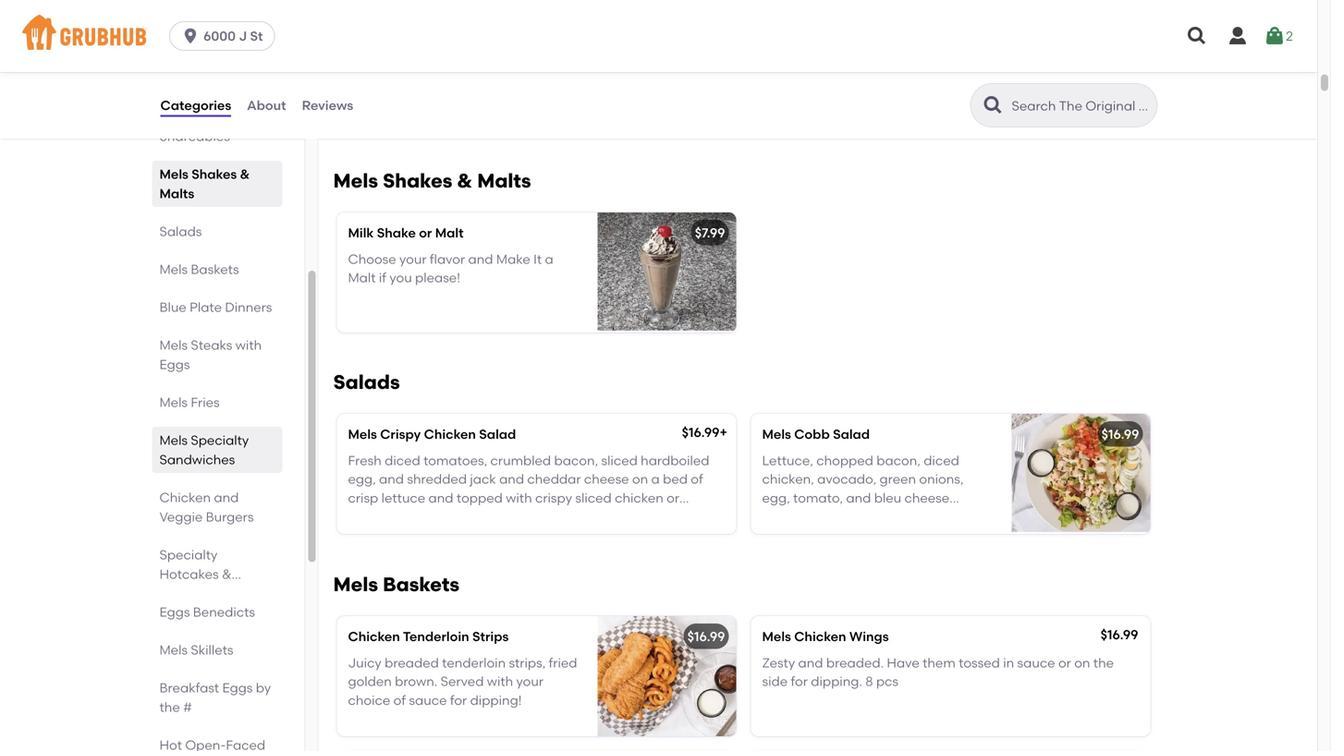 Task type: locate. For each thing, give the bounding box(es) containing it.
malt
[[435, 225, 464, 241], [348, 270, 376, 286]]

a inside fresh diced tomatoes, crumbled bacon, sliced hardboiled egg, and shredded jack and cheddar cheese on a bed of crisp lettuce and topped with crispy sliced chicken or buffalo-style chicken dipped in our hot wing sauce.
[[651, 472, 660, 487]]

0 horizontal spatial malt
[[348, 270, 376, 286]]

2 horizontal spatial on
[[1074, 655, 1090, 671]]

with inside juicy breaded tenderloin strips, fried golden brown.  served with your choice of sauce for dipping!
[[487, 674, 513, 690]]

1 vertical spatial eggs
[[159, 605, 190, 620]]

egg,
[[348, 472, 376, 487], [762, 490, 790, 506]]

on inside zesty and breaded.  have them tossed in sauce or on the side for dipping.   8 pcs
[[1074, 655, 1090, 671]]

mels baskets up plate
[[159, 262, 239, 277]]

eggs left by in the left of the page
[[222, 680, 253, 696]]

and up guacamole,
[[382, 77, 407, 92]]

mels up sandwiches
[[159, 433, 188, 448]]

salads up crispy
[[333, 371, 400, 394]]

1 horizontal spatial baskets
[[383, 573, 460, 597]]

cheese inside jack and cheddar cheese with green onion, tomato, guacamole, salsa, and sour cream on a flour tortilla.
[[467, 77, 512, 92]]

eggs inside specialty hotcakes & waffles eggs benedicts
[[159, 605, 190, 620]]

1 vertical spatial in
[[1003, 655, 1014, 671]]

0 vertical spatial the
[[1094, 655, 1114, 671]]

1 horizontal spatial svg image
[[1186, 25, 1208, 47]]

tomato, up crumbles.
[[793, 490, 843, 506]]

mels steaks with eggs
[[159, 337, 262, 373]]

diced down crispy
[[385, 453, 420, 469]]

0 vertical spatial salads
[[159, 224, 202, 239]]

1 horizontal spatial egg,
[[762, 490, 790, 506]]

jack and cheddar cheese with green onion, tomato, guacamole, salsa, and sour cream on a flour tortilla.
[[348, 77, 676, 111]]

bacon, inside lettuce, chopped bacon, diced chicken, avocado, green onions, egg, tomato, and bleu cheese crumbles.
[[877, 453, 921, 469]]

malt inside choose your flavor and make it a malt if you please!
[[348, 270, 376, 286]]

& down about button
[[240, 166, 250, 182]]

lettuce,
[[762, 453, 813, 469]]

on inside jack and cheddar cheese with green onion, tomato, guacamole, salsa, and sour cream on a flour tortilla.
[[568, 95, 584, 111]]

0 vertical spatial in
[[530, 509, 541, 525]]

+
[[720, 425, 728, 441]]

sauce down brown.
[[409, 693, 447, 709]]

or down bed
[[667, 490, 680, 506]]

specialty inside 'mels specialty sandwiches'
[[191, 433, 249, 448]]

salad up chopped
[[833, 427, 870, 442]]

1 vertical spatial specialty
[[159, 547, 218, 563]]

steaks
[[191, 337, 232, 353]]

0 horizontal spatial sauce
[[409, 693, 447, 709]]

green up cream
[[545, 77, 581, 92]]

2 diced from the left
[[924, 453, 960, 469]]

0 horizontal spatial diced
[[385, 453, 420, 469]]

malt up the flavor on the top left
[[435, 225, 464, 241]]

1 diced from the left
[[385, 453, 420, 469]]

1 horizontal spatial cheese
[[584, 472, 629, 487]]

0 horizontal spatial shakes
[[192, 166, 237, 182]]

shakes inside mels shakes & malts
[[192, 166, 237, 182]]

or
[[419, 225, 432, 241], [667, 490, 680, 506], [1059, 655, 1071, 671]]

0 horizontal spatial salad
[[479, 427, 516, 442]]

burgers
[[206, 509, 254, 525]]

mels shakes & malts down shareables
[[159, 166, 250, 202]]

& right hotcakes
[[222, 567, 232, 582]]

mels baskets up 'chicken tenderloin strips'
[[333, 573, 460, 597]]

sliced left hardboiled
[[601, 453, 638, 469]]

a right it at the top left
[[545, 251, 554, 267]]

mels up "zesty" at the bottom of the page
[[762, 629, 791, 645]]

hotcakes
[[159, 567, 219, 582]]

chicken up sauce.
[[615, 490, 664, 506]]

hardboiled
[[641, 453, 710, 469]]

1 horizontal spatial green
[[880, 472, 916, 487]]

0 vertical spatial on
[[568, 95, 584, 111]]

0 horizontal spatial green
[[545, 77, 581, 92]]

& inside mels shakes & malts
[[240, 166, 250, 182]]

mels shakes & malts
[[159, 166, 250, 202], [333, 169, 531, 193]]

reviews
[[302, 97, 353, 113]]

bleu
[[874, 490, 902, 506]]

1 horizontal spatial mels baskets
[[333, 573, 460, 597]]

mels down buffalo-
[[333, 573, 378, 597]]

cobb
[[794, 427, 830, 442]]

hot
[[568, 509, 588, 525]]

egg, down "chicken,"
[[762, 490, 790, 506]]

0 vertical spatial of
[[691, 472, 703, 487]]

1 vertical spatial mels baskets
[[333, 573, 460, 597]]

0 horizontal spatial malts
[[159, 186, 194, 202]]

cheddar up crispy
[[527, 472, 581, 487]]

2 vertical spatial a
[[651, 472, 660, 487]]

and up lettuce
[[379, 472, 404, 487]]

lettuce, chopped bacon, diced chicken, avocado, green onions, egg, tomato, and bleu cheese crumbles.
[[762, 453, 964, 525]]

flour
[[598, 95, 627, 111]]

0 horizontal spatial tomato,
[[626, 77, 676, 92]]

cheese down onions,
[[905, 490, 950, 506]]

with up cream
[[515, 77, 542, 92]]

specialty up sandwiches
[[191, 433, 249, 448]]

tenderloin
[[403, 629, 469, 645]]

$7.99
[[695, 225, 725, 241]]

1 horizontal spatial for
[[791, 674, 808, 690]]

1 vertical spatial or
[[667, 490, 680, 506]]

1 vertical spatial on
[[632, 472, 648, 487]]

your inside choose your flavor and make it a malt if you please!
[[399, 251, 427, 267]]

benedicts
[[193, 605, 255, 620]]

1 vertical spatial chicken
[[430, 509, 478, 525]]

zesty and breaded.  have them tossed in sauce or on the side for dipping.   8 pcs
[[762, 655, 1114, 690]]

breakfast
[[159, 680, 219, 696]]

about
[[247, 97, 286, 113]]

milk shake or malt image
[[598, 213, 736, 333]]

0 vertical spatial tomato,
[[626, 77, 676, 92]]

1 horizontal spatial sauce
[[1017, 655, 1055, 671]]

sliced
[[601, 453, 638, 469], [575, 490, 612, 506]]

0 horizontal spatial the
[[159, 700, 180, 716]]

1 vertical spatial salads
[[333, 371, 400, 394]]

0 horizontal spatial for
[[450, 693, 467, 709]]

tomato, inside lettuce, chopped bacon, diced chicken, avocado, green onions, egg, tomato, and bleu cheese crumbles.
[[793, 490, 843, 506]]

served
[[441, 674, 484, 690]]

green up bleu
[[880, 472, 916, 487]]

2 vertical spatial cheese
[[905, 490, 950, 506]]

1 vertical spatial your
[[516, 674, 544, 690]]

dinners
[[225, 300, 272, 315]]

breakfast eggs by the #
[[159, 680, 271, 716]]

bacon, inside fresh diced tomatoes, crumbled bacon, sliced hardboiled egg, and shredded jack and cheddar cheese on a bed of crisp lettuce and topped with crispy sliced chicken or buffalo-style chicken dipped in our hot wing sauce.
[[554, 453, 598, 469]]

of right bed
[[691, 472, 703, 487]]

a left bed
[[651, 472, 660, 487]]

blue plate dinners
[[159, 300, 272, 315]]

1 vertical spatial baskets
[[383, 573, 460, 597]]

1 horizontal spatial the
[[1094, 655, 1114, 671]]

about button
[[246, 72, 287, 139]]

have
[[887, 655, 920, 671]]

and down mels chicken wings
[[798, 655, 823, 671]]

malt left if
[[348, 270, 376, 286]]

salad up crumbled
[[479, 427, 516, 442]]

a left flour
[[587, 95, 595, 111]]

with inside jack and cheddar cheese with green onion, tomato, guacamole, salsa, and sour cream on a flour tortilla.
[[515, 77, 542, 92]]

0 horizontal spatial svg image
[[181, 27, 200, 45]]

1 horizontal spatial of
[[691, 472, 703, 487]]

0 vertical spatial green
[[545, 77, 581, 92]]

main navigation navigation
[[0, 0, 1317, 72]]

0 vertical spatial for
[[791, 674, 808, 690]]

1 horizontal spatial salads
[[333, 371, 400, 394]]

1 horizontal spatial salad
[[833, 427, 870, 442]]

salad
[[479, 427, 516, 442], [833, 427, 870, 442]]

blue
[[159, 300, 186, 315]]

0 vertical spatial egg,
[[348, 472, 376, 487]]

style
[[398, 509, 427, 525]]

cheese up 'wing'
[[584, 472, 629, 487]]

green
[[545, 77, 581, 92], [880, 472, 916, 487]]

0 vertical spatial or
[[419, 225, 432, 241]]

for
[[791, 674, 808, 690], [450, 693, 467, 709]]

make
[[496, 251, 530, 267]]

salads up blue
[[159, 224, 202, 239]]

1 vertical spatial a
[[545, 251, 554, 267]]

1 vertical spatial tomato,
[[793, 490, 843, 506]]

and left make
[[468, 251, 493, 267]]

st
[[250, 28, 263, 44]]

1 horizontal spatial cheddar
[[527, 472, 581, 487]]

0 horizontal spatial mels baskets
[[159, 262, 239, 277]]

dipping.
[[811, 674, 862, 690]]

sliced up 'wing'
[[575, 490, 612, 506]]

tomato, up the tortilla.
[[626, 77, 676, 92]]

1 horizontal spatial diced
[[924, 453, 960, 469]]

green inside jack and cheddar cheese with green onion, tomato, guacamole, salsa, and sour cream on a flour tortilla.
[[545, 77, 581, 92]]

0 horizontal spatial a
[[545, 251, 554, 267]]

of down brown.
[[394, 693, 406, 709]]

specialty inside specialty hotcakes & waffles eggs benedicts
[[159, 547, 218, 563]]

flavor
[[430, 251, 465, 267]]

milk
[[348, 225, 374, 241]]

avocado,
[[817, 472, 877, 487]]

eggs up the "mels fries"
[[159, 357, 190, 373]]

specialty
[[191, 433, 249, 448], [159, 547, 218, 563]]

chicken up "veggie"
[[159, 490, 211, 506]]

2 vertical spatial on
[[1074, 655, 1090, 671]]

1 vertical spatial cheese
[[584, 472, 629, 487]]

tortilla.
[[630, 95, 673, 111]]

with up dipping!
[[487, 674, 513, 690]]

$16.99
[[682, 425, 720, 441], [1102, 427, 1139, 442], [1101, 627, 1139, 643], [688, 629, 725, 645]]

chicken down topped
[[430, 509, 478, 525]]

0 horizontal spatial in
[[530, 509, 541, 525]]

of inside fresh diced tomatoes, crumbled bacon, sliced hardboiled egg, and shredded jack and cheddar cheese on a bed of crisp lettuce and topped with crispy sliced chicken or buffalo-style chicken dipped in our hot wing sauce.
[[691, 472, 703, 487]]

and down avocado,
[[846, 490, 871, 506]]

1 horizontal spatial tomato,
[[793, 490, 843, 506]]

svg image
[[1186, 25, 1208, 47], [1227, 25, 1249, 47], [181, 27, 200, 45]]

1 vertical spatial of
[[394, 693, 406, 709]]

cheddar up the salsa,
[[410, 77, 464, 92]]

1 vertical spatial for
[[450, 693, 467, 709]]

your up 'you'
[[399, 251, 427, 267]]

egg, up crisp at the left of the page
[[348, 472, 376, 487]]

malts
[[477, 169, 531, 193], [159, 186, 194, 202]]

shakes up milk shake or malt
[[383, 169, 453, 193]]

1 vertical spatial green
[[880, 472, 916, 487]]

diced up onions,
[[924, 453, 960, 469]]

onion,
[[584, 77, 623, 92]]

for down served
[[450, 693, 467, 709]]

fried
[[549, 655, 577, 671]]

for right side
[[791, 674, 808, 690]]

mels inside 'mels specialty sandwiches'
[[159, 433, 188, 448]]

and inside choose your flavor and make it a malt if you please!
[[468, 251, 493, 267]]

1 horizontal spatial malt
[[435, 225, 464, 241]]

the inside zesty and breaded.  have them tossed in sauce or on the side for dipping.   8 pcs
[[1094, 655, 1114, 671]]

your down strips,
[[516, 674, 544, 690]]

2 vertical spatial eggs
[[222, 680, 253, 696]]

0 vertical spatial a
[[587, 95, 595, 111]]

1 vertical spatial egg,
[[762, 490, 790, 506]]

jack
[[470, 472, 496, 487]]

0 vertical spatial specialty
[[191, 433, 249, 448]]

1 bacon, from the left
[[554, 453, 598, 469]]

sauce
[[1017, 655, 1055, 671], [409, 693, 447, 709]]

0 horizontal spatial baskets
[[191, 262, 239, 277]]

milk shake or malt
[[348, 225, 464, 241]]

svg image inside the 6000 j st button
[[181, 27, 200, 45]]

eggs down waffles
[[159, 605, 190, 620]]

0 horizontal spatial cheddar
[[410, 77, 464, 92]]

chicken up the juicy
[[348, 629, 400, 645]]

choose
[[348, 251, 396, 267]]

egg, inside lettuce, chopped bacon, diced chicken, avocado, green onions, egg, tomato, and bleu cheese crumbles.
[[762, 490, 790, 506]]

1 horizontal spatial mels shakes & malts
[[333, 169, 531, 193]]

1 vertical spatial malt
[[348, 270, 376, 286]]

mels shakes & malts up milk shake or malt
[[333, 169, 531, 193]]

bacon, up bleu
[[877, 453, 921, 469]]

jack
[[348, 77, 379, 92]]

in
[[530, 509, 541, 525], [1003, 655, 1014, 671]]

baskets up blue plate dinners
[[191, 262, 239, 277]]

eggs inside mels steaks with eggs
[[159, 357, 190, 373]]

1 horizontal spatial on
[[632, 472, 648, 487]]

0 horizontal spatial cheese
[[467, 77, 512, 92]]

mels baskets
[[159, 262, 239, 277], [333, 573, 460, 597]]

or right "tossed"
[[1059, 655, 1071, 671]]

mels up lettuce, on the right
[[762, 427, 791, 442]]

0 vertical spatial mels baskets
[[159, 262, 239, 277]]

mels up "fresh" at the left bottom of page
[[348, 427, 377, 442]]

chicken
[[424, 427, 476, 442], [159, 490, 211, 506], [348, 629, 400, 645], [794, 629, 846, 645]]

2 horizontal spatial or
[[1059, 655, 1071, 671]]

waffles
[[159, 586, 206, 602]]

0 vertical spatial your
[[399, 251, 427, 267]]

0 horizontal spatial bacon,
[[554, 453, 598, 469]]

1 horizontal spatial bacon,
[[877, 453, 921, 469]]

eggs
[[159, 357, 190, 373], [159, 605, 190, 620], [222, 680, 253, 696]]

bacon, up crispy
[[554, 453, 598, 469]]

please!
[[415, 270, 460, 286]]

you
[[390, 270, 412, 286]]

specialty up hotcakes
[[159, 547, 218, 563]]

fresh diced tomatoes, crumbled bacon, sliced hardboiled egg, and shredded jack and cheddar cheese on a bed of crisp lettuce and topped with crispy sliced chicken or buffalo-style chicken dipped in our hot wing sauce.
[[348, 453, 710, 525]]

specialty hotcakes & waffles eggs benedicts
[[159, 547, 255, 620]]

tomato,
[[626, 77, 676, 92], [793, 490, 843, 506]]

2 horizontal spatial cheese
[[905, 490, 950, 506]]

sauce inside juicy breaded tenderloin strips, fried golden brown.  served with your choice of sauce for dipping!
[[409, 693, 447, 709]]

& up milk shake or malt
[[457, 169, 473, 193]]

1 horizontal spatial chicken
[[615, 490, 664, 506]]

with up dipped
[[506, 490, 532, 506]]

cream
[[524, 95, 565, 111]]

& up shareables
[[212, 109, 222, 125]]

1 vertical spatial the
[[159, 700, 180, 716]]

0 vertical spatial sauce
[[1017, 655, 1055, 671]]

crisp
[[348, 490, 378, 506]]

or right shake
[[419, 225, 432, 241]]

and up burgers
[[214, 490, 239, 506]]

0 vertical spatial eggs
[[159, 357, 190, 373]]

2 bacon, from the left
[[877, 453, 921, 469]]

&
[[212, 109, 222, 125], [240, 166, 250, 182], [457, 169, 473, 193], [222, 567, 232, 582]]

mels left fries
[[159, 395, 188, 410]]

0 horizontal spatial your
[[399, 251, 427, 267]]

sauce right "tossed"
[[1017, 655, 1055, 671]]

1 horizontal spatial a
[[587, 95, 595, 111]]

baskets up 'chicken tenderloin strips'
[[383, 573, 460, 597]]

malts down sour
[[477, 169, 531, 193]]

2
[[1286, 28, 1293, 44]]

1 horizontal spatial your
[[516, 674, 544, 690]]

with right steaks
[[236, 337, 262, 353]]

0 vertical spatial chicken
[[615, 490, 664, 506]]

1 horizontal spatial or
[[667, 490, 680, 506]]

0 vertical spatial cheddar
[[410, 77, 464, 92]]

your inside juicy breaded tenderloin strips, fried golden brown.  served with your choice of sauce for dipping!
[[516, 674, 544, 690]]

malts down shareables
[[159, 186, 194, 202]]

in right "tossed"
[[1003, 655, 1014, 671]]

choice
[[348, 693, 390, 709]]

2 vertical spatial or
[[1059, 655, 1071, 671]]

in left our
[[530, 509, 541, 525]]

our
[[544, 509, 565, 525]]

1 vertical spatial cheddar
[[527, 472, 581, 487]]

0 horizontal spatial egg,
[[348, 472, 376, 487]]

with inside mels steaks with eggs
[[236, 337, 262, 353]]

mels down blue
[[159, 337, 188, 353]]

strips
[[472, 629, 509, 645]]

0 vertical spatial cheese
[[467, 77, 512, 92]]

shakes down shareables
[[192, 166, 237, 182]]

1 vertical spatial sliced
[[575, 490, 612, 506]]

cheese up sour
[[467, 77, 512, 92]]

guacamole,
[[348, 95, 424, 111]]

1 vertical spatial sauce
[[409, 693, 447, 709]]



Task type: describe. For each thing, give the bounding box(es) containing it.
cheddar inside fresh diced tomatoes, crumbled bacon, sliced hardboiled egg, and shredded jack and cheddar cheese on a bed of crisp lettuce and topped with crispy sliced chicken or buffalo-style chicken dipped in our hot wing sauce.
[[527, 472, 581, 487]]

chicken and veggie burgers
[[159, 490, 254, 525]]

crumbles.
[[762, 509, 824, 525]]

skillets
[[191, 643, 233, 658]]

0 vertical spatial malt
[[435, 225, 464, 241]]

1 salad from the left
[[479, 427, 516, 442]]

6000 j st
[[203, 28, 263, 44]]

or inside fresh diced tomatoes, crumbled bacon, sliced hardboiled egg, and shredded jack and cheddar cheese on a bed of crisp lettuce and topped with crispy sliced chicken or buffalo-style chicken dipped in our hot wing sauce.
[[667, 490, 680, 506]]

mels down shareables
[[159, 166, 188, 182]]

fries
[[191, 395, 220, 410]]

2 button
[[1264, 19, 1293, 53]]

mels inside mels steaks with eggs
[[159, 337, 188, 353]]

if
[[379, 270, 386, 286]]

dipped
[[482, 509, 527, 525]]

with inside fresh diced tomatoes, crumbled bacon, sliced hardboiled egg, and shredded jack and cheddar cheese on a bed of crisp lettuce and topped with crispy sliced chicken or buffalo-style chicken dipped in our hot wing sauce.
[[506, 490, 532, 506]]

sauce inside zesty and breaded.  have them tossed in sauce or on the side for dipping.   8 pcs
[[1017, 655, 1055, 671]]

tossed
[[959, 655, 1000, 671]]

bed
[[663, 472, 688, 487]]

chicken tenderloin strips
[[348, 629, 509, 645]]

categories
[[160, 97, 231, 113]]

crispy
[[380, 427, 421, 442]]

chopped
[[817, 453, 874, 469]]

0 vertical spatial sliced
[[601, 453, 638, 469]]

6000 j st button
[[169, 21, 282, 51]]

shake
[[377, 225, 416, 241]]

it
[[534, 251, 542, 267]]

sauce.
[[624, 509, 666, 525]]

0 horizontal spatial chicken
[[430, 509, 478, 525]]

starters
[[159, 109, 209, 125]]

jack and cheddar cheese with green onion, tomato, guacamole, salsa, and sour cream on a flour tortilla. button
[[337, 38, 736, 131]]

plate
[[190, 300, 222, 315]]

reviews button
[[301, 72, 354, 139]]

mels chicken wings
[[762, 629, 889, 645]]

mels crispy chicken salad
[[348, 427, 516, 442]]

juicy
[[348, 655, 382, 671]]

cheddar inside jack and cheddar cheese with green onion, tomato, guacamole, salsa, and sour cream on a flour tortilla.
[[410, 77, 464, 92]]

j
[[239, 28, 247, 44]]

crumbled
[[491, 453, 551, 469]]

breaded.
[[826, 655, 884, 671]]

breaded
[[385, 655, 439, 671]]

2 salad from the left
[[833, 427, 870, 442]]

for inside zesty and breaded.  have them tossed in sauce or on the side for dipping.   8 pcs
[[791, 674, 808, 690]]

mels left skillets
[[159, 643, 188, 658]]

mels cobb salad
[[762, 427, 870, 442]]

juicy breaded tenderloin strips, fried golden brown.  served with your choice of sauce for dipping!
[[348, 655, 577, 709]]

mels fries
[[159, 395, 220, 410]]

chicken up tomatoes,
[[424, 427, 476, 442]]

mels cobb salad image
[[1012, 414, 1151, 534]]

salsa,
[[427, 95, 463, 111]]

1 horizontal spatial malts
[[477, 169, 531, 193]]

the inside breakfast eggs by the #
[[159, 700, 180, 716]]

egg, inside fresh diced tomatoes, crumbled bacon, sliced hardboiled egg, and shredded jack and cheddar cheese on a bed of crisp lettuce and topped with crispy sliced chicken or buffalo-style chicken dipped in our hot wing sauce.
[[348, 472, 376, 487]]

fresh
[[348, 453, 382, 469]]

cheese inside lettuce, chopped bacon, diced chicken, avocado, green onions, egg, tomato, and bleu cheese crumbles.
[[905, 490, 950, 506]]

tomatoes,
[[424, 453, 487, 469]]

chicken tenderloin strips image
[[598, 617, 736, 737]]

$16.99 +
[[682, 425, 728, 441]]

and inside zesty and breaded.  have them tossed in sauce or on the side for dipping.   8 pcs
[[798, 655, 823, 671]]

diced inside lettuce, chopped bacon, diced chicken, avocado, green onions, egg, tomato, and bleu cheese crumbles.
[[924, 453, 960, 469]]

chicken,
[[762, 472, 814, 487]]

or inside zesty and breaded.  have them tossed in sauce or on the side for dipping.   8 pcs
[[1059, 655, 1071, 671]]

8
[[866, 674, 873, 690]]

choose your flavor and make it a malt if you please!
[[348, 251, 554, 286]]

mels up blue
[[159, 262, 188, 277]]

on inside fresh diced tomatoes, crumbled bacon, sliced hardboiled egg, and shredded jack and cheddar cheese on a bed of crisp lettuce and topped with crispy sliced chicken or buffalo-style chicken dipped in our hot wing sauce.
[[632, 472, 648, 487]]

tomato, inside jack and cheddar cheese with green onion, tomato, guacamole, salsa, and sour cream on a flour tortilla.
[[626, 77, 676, 92]]

crispy
[[535, 490, 572, 506]]

chicken inside the chicken and veggie burgers
[[159, 490, 211, 506]]

chicken up breaded.
[[794, 629, 846, 645]]

search icon image
[[982, 94, 1005, 116]]

of inside juicy breaded tenderloin strips, fried golden brown.  served with your choice of sauce for dipping!
[[394, 693, 406, 709]]

brown.
[[395, 674, 438, 690]]

diced inside fresh diced tomatoes, crumbled bacon, sliced hardboiled egg, and shredded jack and cheddar cheese on a bed of crisp lettuce and topped with crispy sliced chicken or buffalo-style chicken dipped in our hot wing sauce.
[[385, 453, 420, 469]]

them
[[923, 655, 956, 671]]

0 horizontal spatial salads
[[159, 224, 202, 239]]

strips,
[[509, 655, 546, 671]]

0 vertical spatial baskets
[[191, 262, 239, 277]]

onions,
[[919, 472, 964, 487]]

#
[[183, 700, 192, 716]]

2 horizontal spatial svg image
[[1227, 25, 1249, 47]]

shredded
[[407, 472, 467, 487]]

and down shredded
[[429, 490, 454, 506]]

0 horizontal spatial mels shakes & malts
[[159, 166, 250, 202]]

green inside lettuce, chopped bacon, diced chicken, avocado, green onions, egg, tomato, and bleu cheese crumbles.
[[880, 472, 916, 487]]

tenderloin
[[442, 655, 506, 671]]

and left sour
[[466, 95, 491, 111]]

and inside the chicken and veggie burgers
[[214, 490, 239, 506]]

for inside juicy breaded tenderloin strips, fried golden brown.  served with your choice of sauce for dipping!
[[450, 693, 467, 709]]

a inside jack and cheddar cheese with green onion, tomato, guacamole, salsa, and sour cream on a flour tortilla.
[[587, 95, 595, 111]]

buffalo-
[[348, 509, 398, 525]]

lettuce
[[381, 490, 425, 506]]

and down crumbled
[[499, 472, 524, 487]]

in inside zesty and breaded.  have them tossed in sauce or on the side for dipping.   8 pcs
[[1003, 655, 1014, 671]]

6000
[[203, 28, 236, 44]]

dipping!
[[470, 693, 522, 709]]

golden
[[348, 674, 392, 690]]

cheese inside fresh diced tomatoes, crumbled bacon, sliced hardboiled egg, and shredded jack and cheddar cheese on a bed of crisp lettuce and topped with crispy sliced chicken or buffalo-style chicken dipped in our hot wing sauce.
[[584, 472, 629, 487]]

shareables
[[159, 129, 230, 144]]

mels up milk
[[333, 169, 378, 193]]

Search The Original Mels search field
[[1010, 97, 1152, 115]]

0 horizontal spatial or
[[419, 225, 432, 241]]

a inside choose your flavor and make it a malt if you please!
[[545, 251, 554, 267]]

side
[[762, 674, 788, 690]]

svg image
[[1264, 25, 1286, 47]]

mels skillets
[[159, 643, 233, 658]]

1 horizontal spatial shakes
[[383, 169, 453, 193]]

& inside specialty hotcakes & waffles eggs benedicts
[[222, 567, 232, 582]]

eggs inside breakfast eggs by the #
[[222, 680, 253, 696]]

in inside fresh diced tomatoes, crumbled bacon, sliced hardboiled egg, and shredded jack and cheddar cheese on a bed of crisp lettuce and topped with crispy sliced chicken or buffalo-style chicken dipped in our hot wing sauce.
[[530, 509, 541, 525]]

wing
[[592, 509, 621, 525]]

and inside lettuce, chopped bacon, diced chicken, avocado, green onions, egg, tomato, and bleu cheese crumbles.
[[846, 490, 871, 506]]

zesty
[[762, 655, 795, 671]]

& inside starters & shareables
[[212, 109, 222, 125]]

pcs
[[876, 674, 899, 690]]

sandwiches
[[159, 452, 235, 468]]

categories button
[[159, 72, 232, 139]]

veggie
[[159, 509, 203, 525]]

topped
[[457, 490, 503, 506]]



Task type: vqa. For each thing, say whether or not it's contained in the screenshot.
Build Your Own Salads to the bottom
no



